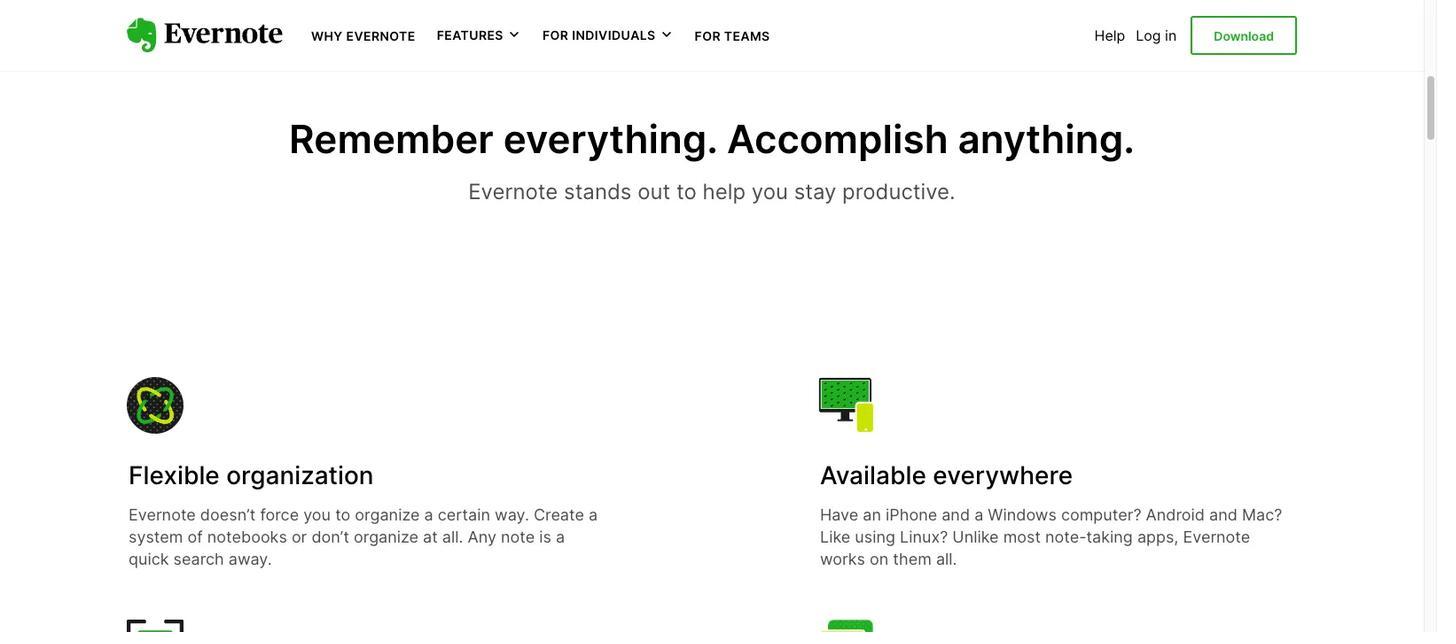 Task type: vqa. For each thing, say whether or not it's contained in the screenshot.
method?
no



Task type: describe. For each thing, give the bounding box(es) containing it.
mobile and desktop icon image
[[818, 377, 875, 434]]

on
[[870, 551, 889, 569]]

remember
[[289, 115, 494, 163]]

in
[[1165, 27, 1177, 44]]

why evernote
[[311, 28, 416, 43]]

computer?
[[1061, 506, 1141, 525]]

certain
[[438, 506, 490, 525]]

evernote stands out to help you stay productive.
[[468, 179, 955, 205]]

windows
[[988, 506, 1057, 525]]

1 horizontal spatial to
[[676, 179, 697, 205]]

log in
[[1136, 27, 1177, 44]]

why evernote link
[[311, 27, 416, 44]]

1 vertical spatial organize
[[354, 528, 418, 547]]

individuals
[[572, 28, 656, 43]]

linux?
[[900, 528, 948, 547]]

create
[[534, 506, 584, 525]]

all. inside evernote doesn't force you to organize a certain way. create a system of notebooks or don't organize at all. any note is a quick search away.
[[442, 528, 463, 547]]

any
[[468, 528, 496, 547]]

evernote doesn't force you to organize a certain way. create a system of notebooks or don't organize at all. any note is a quick search away.
[[129, 506, 598, 569]]

away.
[[229, 551, 272, 569]]

have an iphone and a windows computer? android and mac? like using linux? unlike most note-taking apps, evernote works on them all.
[[820, 506, 1282, 569]]

quick
[[129, 551, 169, 569]]

doesn't
[[200, 506, 256, 525]]

or
[[292, 528, 307, 547]]

evernote inside why evernote 'link'
[[346, 28, 416, 43]]

everywhere
[[933, 461, 1073, 491]]

for for for teams
[[695, 28, 721, 43]]

note-
[[1045, 528, 1086, 547]]

help
[[703, 179, 746, 205]]

mac?
[[1242, 506, 1282, 525]]

teams
[[724, 28, 770, 43]]

stay
[[794, 179, 836, 205]]

like
[[820, 528, 850, 547]]

2 and from the left
[[1209, 506, 1238, 525]]

apps,
[[1137, 528, 1179, 547]]

a right is
[[556, 528, 565, 547]]

flexible
[[129, 461, 220, 491]]

features button
[[437, 27, 521, 44]]

note
[[501, 528, 535, 547]]

android
[[1146, 506, 1205, 525]]

available
[[820, 461, 926, 491]]

log
[[1136, 27, 1161, 44]]

flexible organization
[[129, 461, 374, 491]]

help
[[1094, 27, 1125, 44]]

evernote logo image
[[127, 18, 283, 53]]

way.
[[495, 506, 529, 525]]

most
[[1003, 528, 1041, 547]]

productive.
[[842, 179, 955, 205]]

accomplish
[[727, 115, 948, 163]]



Task type: locate. For each thing, give the bounding box(es) containing it.
evernote inside have an iphone and a windows computer? android and mac? like using linux? unlike most note-taking apps, evernote works on them all.
[[1183, 528, 1250, 547]]

you left stay
[[752, 179, 788, 205]]

force
[[260, 506, 299, 525]]

and
[[942, 506, 970, 525], [1209, 506, 1238, 525]]

them
[[893, 551, 932, 569]]

evernote left stands
[[468, 179, 558, 205]]

system
[[129, 528, 183, 547]]

organize left at
[[354, 528, 418, 547]]

search
[[173, 551, 224, 569]]

0 vertical spatial you
[[752, 179, 788, 205]]

taking
[[1086, 528, 1133, 547]]

organize left certain
[[355, 506, 420, 525]]

1 horizontal spatial for
[[695, 28, 721, 43]]

for teams link
[[695, 27, 770, 44]]

for
[[542, 28, 569, 43], [695, 28, 721, 43]]

to right out
[[676, 179, 697, 205]]

0 horizontal spatial for
[[542, 28, 569, 43]]

web clipper image
[[127, 621, 184, 633]]

1 and from the left
[[942, 506, 970, 525]]

a up unlike
[[974, 506, 983, 525]]

all.
[[442, 528, 463, 547], [936, 551, 957, 569]]

0 horizontal spatial you
[[303, 506, 331, 525]]

evernote inside evernote doesn't force you to organize a certain way. create a system of notebooks or don't organize at all. any note is a quick search away.
[[129, 506, 196, 525]]

for for for individuals
[[542, 28, 569, 43]]

for individuals
[[542, 28, 656, 43]]

for teams
[[695, 28, 770, 43]]

evernote
[[346, 28, 416, 43], [468, 179, 558, 205], [129, 506, 196, 525], [1183, 528, 1250, 547]]

0 vertical spatial organize
[[355, 506, 420, 525]]

evernote right why
[[346, 28, 416, 43]]

for inside button
[[542, 28, 569, 43]]

and left mac?
[[1209, 506, 1238, 525]]

to inside evernote doesn't force you to organize a certain way. create a system of notebooks or don't organize at all. any note is a quick search away.
[[335, 506, 350, 525]]

an
[[863, 506, 881, 525]]

1 horizontal spatial and
[[1209, 506, 1238, 525]]

a inside have an iphone and a windows computer? android and mac? like using linux? unlike most note-taking apps, evernote works on them all.
[[974, 506, 983, 525]]

1 vertical spatial you
[[303, 506, 331, 525]]

for left teams
[[695, 28, 721, 43]]

1 horizontal spatial all.
[[936, 551, 957, 569]]

help link
[[1094, 27, 1125, 44]]

0 vertical spatial all.
[[442, 528, 463, 547]]

1 vertical spatial to
[[335, 506, 350, 525]]

works
[[820, 551, 865, 569]]

all. right at
[[442, 528, 463, 547]]

for individuals button
[[542, 27, 673, 44]]

of
[[187, 528, 203, 547]]

a
[[424, 506, 433, 525], [589, 506, 598, 525], [974, 506, 983, 525], [556, 528, 565, 547]]

search icon image
[[818, 621, 875, 633]]

1 vertical spatial all.
[[936, 551, 957, 569]]

is
[[539, 528, 551, 547]]

0 horizontal spatial to
[[335, 506, 350, 525]]

organization
[[226, 461, 374, 491]]

all. down the linux?
[[936, 551, 957, 569]]

evernote down "android"
[[1183, 528, 1250, 547]]

to
[[676, 179, 697, 205], [335, 506, 350, 525]]

out
[[638, 179, 670, 205]]

stands
[[564, 179, 632, 205]]

to up don't
[[335, 506, 350, 525]]

for left the individuals at left top
[[542, 28, 569, 43]]

you inside evernote doesn't force you to organize a certain way. create a system of notebooks or don't organize at all. any note is a quick search away.
[[303, 506, 331, 525]]

available everywhere
[[820, 461, 1073, 491]]

iphone
[[886, 506, 937, 525]]

0 horizontal spatial all.
[[442, 528, 463, 547]]

using
[[855, 528, 895, 547]]

download link
[[1191, 16, 1297, 55]]

log in link
[[1136, 27, 1177, 44]]

remember everything. accomplish anything.
[[289, 115, 1135, 163]]

features
[[437, 28, 503, 43]]

anything.
[[958, 115, 1135, 163]]

and up unlike
[[942, 506, 970, 525]]

notebooks
[[207, 528, 287, 547]]

have
[[820, 506, 858, 525]]

you up don't
[[303, 506, 331, 525]]

evernote up system
[[129, 506, 196, 525]]

don't
[[312, 528, 349, 547]]

0 horizontal spatial and
[[942, 506, 970, 525]]

a up at
[[424, 506, 433, 525]]

you
[[752, 179, 788, 205], [303, 506, 331, 525]]

organize
[[355, 506, 420, 525], [354, 528, 418, 547]]

all. inside have an iphone and a windows computer? android and mac? like using linux? unlike most note-taking apps, evernote works on them all.
[[936, 551, 957, 569]]

at
[[423, 528, 438, 547]]

why
[[311, 28, 343, 43]]

a right create
[[589, 506, 598, 525]]

unlike
[[952, 528, 999, 547]]

download
[[1214, 28, 1274, 43]]

flexible icon image
[[127, 377, 184, 434]]

everything.
[[503, 115, 717, 163]]

1 horizontal spatial you
[[752, 179, 788, 205]]

0 vertical spatial to
[[676, 179, 697, 205]]



